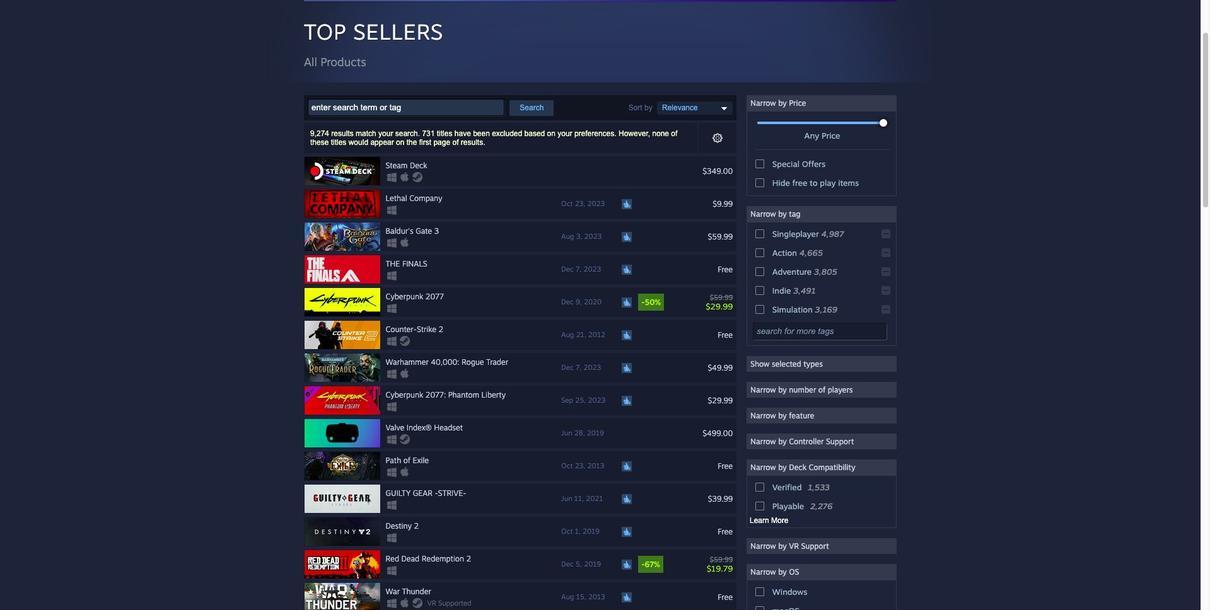 Task type: describe. For each thing, give the bounding box(es) containing it.
0 horizontal spatial price
[[790, 98, 807, 108]]

9,274
[[310, 129, 329, 138]]

2023 for free
[[584, 265, 602, 274]]

oct 1, 2019
[[562, 528, 600, 536]]

narrow by vr support
[[751, 542, 830, 552]]

been
[[473, 129, 490, 138]]

indie
[[773, 286, 792, 296]]

learn more link
[[750, 517, 789, 526]]

$9.99
[[713, 199, 733, 209]]

2020
[[584, 298, 602, 307]]

by for sort by
[[645, 103, 653, 112]]

strike
[[417, 325, 437, 334]]

steam
[[386, 161, 408, 170]]

7, for the finals
[[576, 265, 582, 274]]

narrow by tag
[[751, 209, 801, 219]]

28,
[[575, 429, 585, 438]]

by for narrow by number of players
[[779, 386, 787, 395]]

$49.99
[[708, 363, 733, 373]]

liberty
[[482, 391, 506, 400]]

aug for 2
[[562, 331, 574, 340]]

search button
[[510, 100, 554, 116]]

based
[[525, 129, 545, 138]]

3,491
[[794, 286, 816, 296]]

narrow for narrow by vr support
[[751, 542, 777, 552]]

dec for the finals
[[562, 265, 574, 274]]

offers
[[802, 159, 826, 169]]

items
[[839, 178, 860, 188]]

valve
[[386, 423, 405, 433]]

0 vertical spatial $29.99
[[706, 301, 733, 311]]

0 horizontal spatial vr
[[428, 599, 437, 608]]

2012
[[589, 331, 606, 340]]

25,
[[576, 396, 586, 405]]

results.
[[461, 138, 486, 147]]

oct for path of exile
[[562, 462, 573, 471]]

2,276
[[811, 502, 833, 512]]

counter-strike 2
[[386, 325, 444, 334]]

playable 2,276
[[773, 502, 833, 512]]

by for narrow by feature
[[779, 411, 787, 421]]

phantom
[[449, 391, 480, 400]]

1 vertical spatial price
[[822, 131, 841, 141]]

dec 7, 2023 for the finals
[[562, 265, 602, 274]]

preferences.
[[575, 129, 617, 138]]

lethal company
[[386, 194, 443, 203]]

narrow for narrow by number of players
[[751, 386, 777, 395]]

warhammer 40,000: rogue trader
[[386, 358, 509, 367]]

free
[[793, 178, 808, 188]]

2077:
[[426, 391, 446, 400]]

narrow for narrow by feature
[[751, 411, 777, 421]]

would
[[349, 138, 369, 147]]

number
[[790, 386, 817, 395]]

$59.99 for $19.79
[[710, 556, 733, 564]]

67%
[[645, 560, 661, 570]]

23, for $9.99
[[575, 199, 586, 208]]

show
[[751, 360, 770, 369]]

redemption
[[422, 555, 465, 564]]

$59.99 for $29.99
[[710, 293, 733, 302]]

these
[[310, 138, 329, 147]]

products
[[321, 55, 366, 69]]

relevance link
[[658, 102, 733, 115]]

2019 for $499.00
[[587, 429, 604, 438]]

by for narrow by vr support
[[779, 542, 787, 552]]

narrow for narrow by tag
[[751, 209, 777, 219]]

baldur's
[[386, 227, 414, 236]]

narrow for narrow by deck compatibility
[[751, 463, 777, 473]]

os
[[790, 568, 800, 577]]

vr supported
[[428, 599, 472, 608]]

2013 for war thunder
[[589, 593, 606, 602]]

2023 for $29.99
[[588, 396, 606, 405]]

the finals
[[386, 259, 428, 269]]

match
[[356, 129, 377, 138]]

1,533
[[808, 483, 830, 493]]

of right page
[[453, 138, 459, 147]]

narrow by price
[[751, 98, 807, 108]]

2021
[[586, 495, 603, 504]]

singleplayer
[[773, 229, 820, 239]]

valve index® headset
[[386, 423, 463, 433]]

destiny 2
[[386, 522, 419, 531]]

hide
[[773, 178, 791, 188]]

results
[[332, 129, 354, 138]]

players
[[828, 386, 853, 395]]

1 horizontal spatial vr
[[790, 542, 800, 552]]

tag
[[790, 209, 801, 219]]

2023 for $9.99
[[588, 199, 605, 208]]

of right none
[[672, 129, 678, 138]]

all
[[304, 55, 317, 69]]

dec for cyberpunk 2077
[[562, 298, 574, 307]]

verified
[[773, 483, 802, 493]]

2 your from the left
[[558, 129, 573, 138]]

1 vertical spatial $29.99
[[708, 396, 733, 405]]

11,
[[575, 495, 584, 504]]

of right path
[[404, 456, 411, 466]]

jun for valve index® headset
[[562, 429, 573, 438]]

red dead redemption 2
[[386, 555, 472, 564]]

free for the finals
[[718, 265, 733, 274]]

2 vertical spatial 2019
[[584, 560, 601, 569]]

731
[[422, 129, 435, 138]]

controller
[[790, 437, 824, 447]]

cyberpunk for cyberpunk 2077: phantom liberty
[[386, 391, 424, 400]]

9,274 results match your search. 731 titles have been excluded based on your preferences. however, none of these titles would appear on the first page of results.
[[310, 129, 678, 147]]

learn more
[[750, 517, 789, 526]]

however,
[[619, 129, 651, 138]]

narrow by os
[[751, 568, 800, 577]]

path
[[386, 456, 401, 466]]

3
[[435, 227, 439, 236]]

action 4,665
[[773, 248, 824, 258]]

$39.99
[[709, 494, 733, 504]]

dec 7, 2023 for warhammer 40,000: rogue trader
[[562, 363, 602, 372]]

2019 for free
[[583, 528, 600, 536]]

more
[[772, 517, 789, 526]]



Task type: vqa. For each thing, say whether or not it's contained in the screenshot.


Task type: locate. For each thing, give the bounding box(es) containing it.
1 vertical spatial support
[[802, 542, 830, 552]]

2 vertical spatial 2
[[467, 555, 472, 564]]

of left players
[[819, 386, 826, 395]]

-
[[642, 298, 645, 307], [435, 489, 438, 499], [642, 560, 645, 570]]

23, for free
[[575, 462, 586, 471]]

0 vertical spatial cyberpunk
[[386, 292, 424, 302]]

$59.99 left indie at the top of the page
[[710, 293, 733, 302]]

search.
[[395, 129, 420, 138]]

-67%
[[642, 560, 661, 570]]

3,
[[577, 232, 583, 241]]

1 vertical spatial 2019
[[583, 528, 600, 536]]

oct up jun 11, 2021
[[562, 462, 573, 471]]

special offers
[[773, 159, 826, 169]]

2 horizontal spatial 2
[[467, 555, 472, 564]]

by for narrow by price
[[779, 98, 787, 108]]

price right the any
[[822, 131, 841, 141]]

1 vertical spatial 7,
[[576, 363, 582, 372]]

sellers
[[353, 18, 444, 45]]

aug left 15,
[[562, 593, 574, 602]]

by left os
[[779, 568, 787, 577]]

1 vertical spatial aug
[[562, 331, 574, 340]]

any
[[805, 131, 820, 141]]

on
[[547, 129, 556, 138], [396, 138, 405, 147]]

top
[[304, 18, 347, 45]]

free for path of exile
[[718, 462, 733, 471]]

7, for warhammer 40,000: rogue trader
[[576, 363, 582, 372]]

- right 2020
[[642, 298, 645, 307]]

2 right 'strike'
[[439, 325, 444, 334]]

free up $39.99
[[718, 462, 733, 471]]

top sellers
[[304, 18, 444, 45]]

2023 down 2012
[[584, 363, 602, 372]]

aug 3, 2023
[[562, 232, 602, 241]]

0 vertical spatial vr
[[790, 542, 800, 552]]

guilty
[[386, 489, 411, 499]]

1 vertical spatial dec 7, 2023
[[562, 363, 602, 372]]

types
[[804, 360, 823, 369]]

selected
[[772, 360, 802, 369]]

0 vertical spatial 7,
[[576, 265, 582, 274]]

titles right 731 on the top of page
[[437, 129, 453, 138]]

2023 for $59.99
[[585, 232, 602, 241]]

2 right destiny
[[414, 522, 419, 531]]

by right "sort"
[[645, 103, 653, 112]]

dead
[[402, 555, 420, 564]]

on left the
[[396, 138, 405, 147]]

0 vertical spatial -
[[642, 298, 645, 307]]

2 jun from the top
[[562, 495, 573, 504]]

oct 23, 2023
[[562, 199, 605, 208]]

aug 15, 2013
[[562, 593, 606, 602]]

support for narrow by controller support
[[827, 437, 855, 447]]

3 dec from the top
[[562, 363, 574, 372]]

sort
[[629, 103, 643, 112]]

2 vertical spatial -
[[642, 560, 645, 570]]

by for narrow by deck compatibility
[[779, 463, 787, 473]]

1 vertical spatial -
[[435, 489, 438, 499]]

cyberpunk 2077: phantom liberty
[[386, 391, 506, 400]]

0 vertical spatial dec 7, 2023
[[562, 265, 602, 274]]

cyberpunk for cyberpunk 2077
[[386, 292, 424, 302]]

0 horizontal spatial 2
[[414, 522, 419, 531]]

search
[[520, 103, 544, 112]]

by left feature
[[779, 411, 787, 421]]

1 cyberpunk from the top
[[386, 292, 424, 302]]

0 horizontal spatial deck
[[410, 161, 428, 170]]

cyberpunk 2077
[[386, 292, 444, 302]]

$349.00
[[703, 166, 733, 176]]

show selected types
[[751, 360, 823, 369]]

2 vertical spatial $59.99
[[710, 556, 733, 564]]

your right match
[[379, 129, 393, 138]]

cyberpunk left '2077:'
[[386, 391, 424, 400]]

by left controller
[[779, 437, 787, 447]]

3 free from the top
[[718, 462, 733, 471]]

dec for red dead redemption 2
[[562, 560, 574, 569]]

cyberpunk left 2077
[[386, 292, 424, 302]]

dec 9, 2020
[[562, 298, 602, 307]]

5 narrow from the top
[[751, 437, 777, 447]]

1 jun from the top
[[562, 429, 573, 438]]

2
[[439, 325, 444, 334], [414, 522, 419, 531], [467, 555, 472, 564]]

dec 7, 2023 down 21,
[[562, 363, 602, 372]]

3,805
[[815, 267, 838, 277]]

1 oct from the top
[[562, 199, 573, 208]]

vr
[[790, 542, 800, 552], [428, 599, 437, 608]]

narrow by number of players
[[751, 386, 853, 395]]

aug
[[562, 232, 574, 241], [562, 331, 574, 340], [562, 593, 574, 602]]

aug 21, 2012
[[562, 331, 606, 340]]

0 vertical spatial $59.99
[[708, 232, 733, 241]]

1 23, from the top
[[575, 199, 586, 208]]

0 vertical spatial 2019
[[587, 429, 604, 438]]

2019 right 1,
[[583, 528, 600, 536]]

2 dec from the top
[[562, 298, 574, 307]]

2 7, from the top
[[576, 363, 582, 372]]

0 vertical spatial aug
[[562, 232, 574, 241]]

company
[[410, 194, 443, 203]]

2013 right 15,
[[589, 593, 606, 602]]

narrow for narrow by price
[[751, 98, 777, 108]]

by down more
[[779, 542, 787, 552]]

1 free from the top
[[718, 265, 733, 274]]

free down $39.99
[[718, 527, 733, 537]]

4 narrow from the top
[[751, 411, 777, 421]]

1 dec from the top
[[562, 265, 574, 274]]

7, up 25,
[[576, 363, 582, 372]]

free down $19.79
[[718, 593, 733, 602]]

5,
[[576, 560, 582, 569]]

learn
[[750, 517, 770, 526]]

steam deck
[[386, 161, 428, 170]]

simulation 3,169
[[773, 305, 838, 315]]

your right based
[[558, 129, 573, 138]]

by
[[779, 98, 787, 108], [645, 103, 653, 112], [779, 209, 787, 219], [779, 386, 787, 395], [779, 411, 787, 421], [779, 437, 787, 447], [779, 463, 787, 473], [779, 542, 787, 552], [779, 568, 787, 577]]

relevance
[[663, 103, 698, 112]]

0 horizontal spatial your
[[379, 129, 393, 138]]

0 horizontal spatial on
[[396, 138, 405, 147]]

2013 up 2021
[[588, 462, 605, 471]]

21,
[[577, 331, 587, 340]]

1 vertical spatial deck
[[790, 463, 807, 473]]

$59.99
[[708, 232, 733, 241], [710, 293, 733, 302], [710, 556, 733, 564]]

2 23, from the top
[[575, 462, 586, 471]]

$59.99 down the $9.99
[[708, 232, 733, 241]]

1 7, from the top
[[576, 265, 582, 274]]

lethal
[[386, 194, 407, 203]]

23, up 3,
[[575, 199, 586, 208]]

narrow by deck compatibility
[[751, 463, 856, 473]]

the
[[386, 259, 400, 269]]

1 aug from the top
[[562, 232, 574, 241]]

- right gear
[[435, 489, 438, 499]]

4 free from the top
[[718, 527, 733, 537]]

aug left 21,
[[562, 331, 574, 340]]

oct for destiny 2
[[562, 528, 573, 536]]

5 free from the top
[[718, 593, 733, 602]]

3 narrow from the top
[[751, 386, 777, 395]]

by for narrow by os
[[779, 568, 787, 577]]

by up verified
[[779, 463, 787, 473]]

2019 right 28,
[[587, 429, 604, 438]]

vr down thunder
[[428, 599, 437, 608]]

1,
[[575, 528, 581, 536]]

verified 1,533
[[773, 483, 830, 493]]

jun left "11,"
[[562, 495, 573, 504]]

index®
[[407, 423, 432, 433]]

1 vertical spatial cyberpunk
[[386, 391, 424, 400]]

2023 right 3,
[[585, 232, 602, 241]]

jun left 28,
[[562, 429, 573, 438]]

1 vertical spatial 2013
[[589, 593, 606, 602]]

7, up 9,
[[576, 265, 582, 274]]

0 vertical spatial support
[[827, 437, 855, 447]]

free
[[718, 265, 733, 274], [718, 330, 733, 340], [718, 462, 733, 471], [718, 527, 733, 537], [718, 593, 733, 602]]

2 vertical spatial aug
[[562, 593, 574, 602]]

feature
[[790, 411, 815, 421]]

narrow for narrow by os
[[751, 568, 777, 577]]

1 vertical spatial jun
[[562, 495, 573, 504]]

by for narrow by tag
[[779, 209, 787, 219]]

2 oct from the top
[[562, 462, 573, 471]]

1 horizontal spatial deck
[[790, 463, 807, 473]]

1 vertical spatial vr
[[428, 599, 437, 608]]

of
[[672, 129, 678, 138], [453, 138, 459, 147], [819, 386, 826, 395], [404, 456, 411, 466]]

8 narrow from the top
[[751, 568, 777, 577]]

sep
[[562, 396, 574, 405]]

free for war thunder
[[718, 593, 733, 602]]

3 aug from the top
[[562, 593, 574, 602]]

- for $19.79
[[642, 560, 645, 570]]

1 vertical spatial 23,
[[575, 462, 586, 471]]

2019
[[587, 429, 604, 438], [583, 528, 600, 536], [584, 560, 601, 569]]

1 horizontal spatial titles
[[437, 129, 453, 138]]

2 aug from the top
[[562, 331, 574, 340]]

2 right redemption
[[467, 555, 472, 564]]

by for narrow by controller support
[[779, 437, 787, 447]]

support for narrow by vr support
[[802, 542, 830, 552]]

$59.99 $19.79
[[707, 556, 733, 574]]

$29.99 up $49.99
[[706, 301, 733, 311]]

aug left 3,
[[562, 232, 574, 241]]

None text field
[[308, 99, 505, 116]]

40,000:
[[431, 358, 460, 367]]

all products
[[304, 55, 366, 69]]

2019 right 5,
[[584, 560, 601, 569]]

dec
[[562, 265, 574, 274], [562, 298, 574, 307], [562, 363, 574, 372], [562, 560, 574, 569]]

singleplayer 4,987
[[773, 229, 845, 239]]

narrow for narrow by controller support
[[751, 437, 777, 447]]

$29.99 down $49.99
[[708, 396, 733, 405]]

0 vertical spatial deck
[[410, 161, 428, 170]]

0 vertical spatial oct
[[562, 199, 573, 208]]

1 horizontal spatial on
[[547, 129, 556, 138]]

2 dec 7, 2023 from the top
[[562, 363, 602, 372]]

1 your from the left
[[379, 129, 393, 138]]

oct up the aug 3, 2023
[[562, 199, 573, 208]]

by left tag
[[779, 209, 787, 219]]

the
[[407, 138, 417, 147]]

2 vertical spatial oct
[[562, 528, 573, 536]]

special
[[773, 159, 800, 169]]

0 vertical spatial 2013
[[588, 462, 605, 471]]

on right based
[[547, 129, 556, 138]]

trader
[[487, 358, 509, 367]]

6 narrow from the top
[[751, 463, 777, 473]]

war thunder
[[386, 588, 431, 597]]

1 dec 7, 2023 from the top
[[562, 265, 602, 274]]

$19.79
[[707, 564, 733, 574]]

deck right steam
[[410, 161, 428, 170]]

titles right these
[[331, 138, 347, 147]]

$59.99 $29.99
[[706, 293, 733, 311]]

0 vertical spatial 2
[[439, 325, 444, 334]]

supported
[[439, 599, 472, 608]]

0 horizontal spatial titles
[[331, 138, 347, 147]]

destiny
[[386, 522, 412, 531]]

support down the 2,276
[[802, 542, 830, 552]]

titles
[[437, 129, 453, 138], [331, 138, 347, 147]]

1 horizontal spatial 2
[[439, 325, 444, 334]]

dec left 5,
[[562, 560, 574, 569]]

3 oct from the top
[[562, 528, 573, 536]]

1 vertical spatial $59.99
[[710, 293, 733, 302]]

vr up os
[[790, 542, 800, 552]]

sep 25, 2023
[[562, 396, 606, 405]]

dec up the dec 9, 2020
[[562, 265, 574, 274]]

None text field
[[753, 323, 887, 340]]

7 narrow from the top
[[751, 542, 777, 552]]

$59.99 inside $59.99 $19.79
[[710, 556, 733, 564]]

first
[[420, 138, 432, 147]]

0 vertical spatial jun
[[562, 429, 573, 438]]

3,169
[[816, 305, 838, 315]]

2023
[[588, 199, 605, 208], [585, 232, 602, 241], [584, 265, 602, 274], [584, 363, 602, 372], [588, 396, 606, 405]]

dec for warhammer 40,000: rogue trader
[[562, 363, 574, 372]]

1 vertical spatial 2
[[414, 522, 419, 531]]

$59.99 down $39.99
[[710, 556, 733, 564]]

23,
[[575, 199, 586, 208], [575, 462, 586, 471]]

1 horizontal spatial your
[[558, 129, 573, 138]]

1 narrow from the top
[[751, 98, 777, 108]]

0 vertical spatial 23,
[[575, 199, 586, 208]]

2 narrow from the top
[[751, 209, 777, 219]]

free for destiny 2
[[718, 527, 733, 537]]

thunder
[[402, 588, 431, 597]]

2 free from the top
[[718, 330, 733, 340]]

2023 for $49.99
[[584, 363, 602, 372]]

deck up the verified 1,533 at bottom
[[790, 463, 807, 473]]

free for counter-strike 2
[[718, 330, 733, 340]]

finals
[[403, 259, 428, 269]]

$59.99 inside $59.99 $29.99
[[710, 293, 733, 302]]

action
[[773, 248, 798, 258]]

4,987
[[822, 229, 845, 239]]

free up $49.99
[[718, 330, 733, 340]]

2023 right 25,
[[588, 396, 606, 405]]

23, down 28,
[[575, 462, 586, 471]]

oct left 1,
[[562, 528, 573, 536]]

1 vertical spatial oct
[[562, 462, 573, 471]]

to
[[810, 178, 818, 188]]

price up the any
[[790, 98, 807, 108]]

0 vertical spatial price
[[790, 98, 807, 108]]

2013 for path of exile
[[588, 462, 605, 471]]

playable
[[773, 502, 805, 512]]

dec left 9,
[[562, 298, 574, 307]]

oct
[[562, 199, 573, 208], [562, 462, 573, 471], [562, 528, 573, 536]]

by up special
[[779, 98, 787, 108]]

$29.99
[[706, 301, 733, 311], [708, 396, 733, 405]]

headset
[[434, 423, 463, 433]]

sort by
[[629, 103, 653, 112]]

1 horizontal spatial price
[[822, 131, 841, 141]]

free up $59.99 $29.99
[[718, 265, 733, 274]]

dec up "sep"
[[562, 363, 574, 372]]

oct for lethal company
[[562, 199, 573, 208]]

appear
[[371, 138, 394, 147]]

simulation
[[773, 305, 813, 315]]

2 cyberpunk from the top
[[386, 391, 424, 400]]

2023 up the aug 3, 2023
[[588, 199, 605, 208]]

support up compatibility
[[827, 437, 855, 447]]

exile
[[413, 456, 429, 466]]

- for $29.99
[[642, 298, 645, 307]]

- right dec 5, 2019
[[642, 560, 645, 570]]

2023 up 2020
[[584, 265, 602, 274]]

4 dec from the top
[[562, 560, 574, 569]]

by left the number at the bottom
[[779, 386, 787, 395]]

aug for 3
[[562, 232, 574, 241]]

dec 7, 2023 up the dec 9, 2020
[[562, 265, 602, 274]]

jun for guilty gear -strive-
[[562, 495, 573, 504]]



